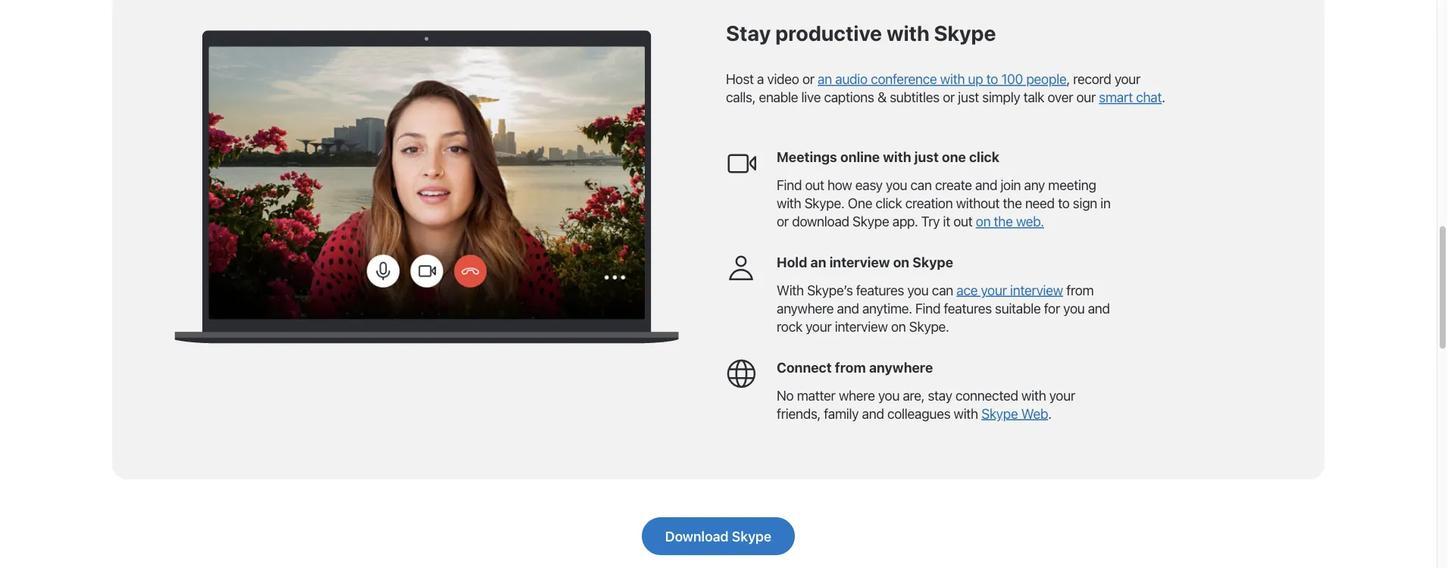Task type: locate. For each thing, give the bounding box(es) containing it.
skype. down with skype's features you can ace your interview
[[909, 318, 949, 335]]

features inside from anywhere and anytime. find features suitable for you and rock your interview on skype.
[[944, 300, 992, 317]]

or up live
[[802, 71, 815, 87]]

, record your calls, enable live captions & subtitles or just simply talk over our
[[726, 71, 1141, 105]]

2 vertical spatial on
[[891, 318, 906, 335]]

0 vertical spatial click
[[969, 149, 1000, 165]]

on up with skype's features you can ace your interview
[[893, 254, 909, 270]]


[[726, 359, 756, 389]]

try
[[921, 213, 940, 230]]

you
[[886, 177, 907, 193], [907, 282, 929, 298], [1063, 300, 1085, 317], [878, 387, 900, 404]]

skype inside find out how easy you can create and join any meeting with skype. one click creation without the need to sign in or download skype app. try it out
[[853, 213, 889, 230]]

to down "meeting"
[[1058, 195, 1070, 211]]

1 vertical spatial .
[[1048, 405, 1052, 422]]

how
[[828, 177, 852, 193]]

0 horizontal spatial out
[[805, 177, 824, 193]]

find down meetings
[[777, 177, 802, 193]]

features up anytime.
[[856, 282, 904, 298]]

you right easy
[[886, 177, 907, 193]]

sign
[[1073, 195, 1097, 211]]

the
[[1003, 195, 1022, 211], [994, 213, 1013, 230]]

or down an audio conference with up to 100 people link
[[943, 89, 955, 105]]

. for skype web .
[[1048, 405, 1052, 422]]

1 horizontal spatial to
[[1058, 195, 1070, 211]]

your up smart chat link
[[1115, 71, 1141, 87]]

with up web
[[1022, 387, 1046, 404]]

out right it
[[954, 213, 973, 230]]

find inside find out how easy you can create and join any meeting with skype. one click creation without the need to sign in or download skype app. try it out
[[777, 177, 802, 193]]

family
[[824, 405, 859, 422]]

and up without
[[975, 177, 997, 193]]

skype down the 'one'
[[853, 213, 889, 230]]

your up skype web .
[[1049, 387, 1075, 404]]

video
[[767, 71, 799, 87]]

you left are,
[[878, 387, 900, 404]]

find down with skype's features you can ace your interview
[[915, 300, 941, 317]]

without
[[956, 195, 1000, 211]]

1 horizontal spatial anywhere
[[869, 359, 933, 376]]

stay
[[726, 20, 771, 45]]

click up app.
[[876, 195, 902, 211]]

1 horizontal spatial skype.
[[909, 318, 949, 335]]

1 horizontal spatial .
[[1162, 89, 1165, 105]]

just left the one
[[914, 149, 939, 165]]

your right rock
[[806, 318, 832, 335]]

skype.
[[805, 195, 845, 211], [909, 318, 949, 335]]

skype. inside find out how easy you can create and join any meeting with skype. one click creation without the need to sign in or download skype app. try it out
[[805, 195, 845, 211]]

download skype
[[665, 528, 772, 544]]

0 vertical spatial on
[[976, 213, 991, 230]]

just down up at the right top of page
[[958, 89, 979, 105]]

1 vertical spatial click
[[876, 195, 902, 211]]

and
[[975, 177, 997, 193], [837, 300, 859, 317], [1088, 300, 1110, 317], [862, 405, 884, 422]]

0 vertical spatial .
[[1162, 89, 1165, 105]]

1 vertical spatial or
[[943, 89, 955, 105]]

1 vertical spatial skype.
[[909, 318, 949, 335]]

1 vertical spatial to
[[1058, 195, 1070, 211]]

0 horizontal spatial just
[[914, 149, 939, 165]]

1 vertical spatial features
[[944, 300, 992, 317]]

click inside find out how easy you can create and join any meeting with skype. one click creation without the need to sign in or download skype app. try it out
[[876, 195, 902, 211]]

meetings online with just one click
[[777, 149, 1000, 165]]

audio
[[835, 71, 868, 87]]

out
[[805, 177, 824, 193], [954, 213, 973, 230]]

our
[[1076, 89, 1096, 105]]

anywhere up are,
[[869, 359, 933, 376]]

the down join
[[1003, 195, 1022, 211]]

your
[[1115, 71, 1141, 87], [981, 282, 1007, 298], [806, 318, 832, 335], [1049, 387, 1075, 404]]

1 vertical spatial just
[[914, 149, 939, 165]]

captions
[[824, 89, 874, 105]]

out left how
[[805, 177, 824, 193]]

an right hold
[[811, 254, 826, 270]]

the left web.
[[994, 213, 1013, 230]]

interview
[[830, 254, 890, 270], [1010, 282, 1063, 298], [835, 318, 888, 335]]

0 vertical spatial can
[[911, 177, 932, 193]]

can left ace
[[932, 282, 953, 298]]

hold an interview on skype
[[777, 254, 953, 270]]

0 vertical spatial or
[[802, 71, 815, 87]]

with
[[777, 282, 804, 298]]

from right ace your interview link
[[1066, 282, 1094, 298]]

are,
[[903, 387, 925, 404]]

rock
[[777, 318, 802, 335]]

on inside from anywhere and anytime. find features suitable for you and rock your interview on skype.
[[891, 318, 906, 335]]

web.
[[1016, 213, 1044, 230]]

0 horizontal spatial skype.
[[805, 195, 845, 211]]

0 vertical spatial the
[[1003, 195, 1022, 211]]

1 horizontal spatial features
[[944, 300, 992, 317]]

0 horizontal spatial or
[[777, 213, 789, 230]]

1 vertical spatial can
[[932, 282, 953, 298]]

skype. up download
[[805, 195, 845, 211]]

just inside , record your calls, enable live captions & subtitles or just simply talk over our
[[958, 89, 979, 105]]

and inside the no matter where you are, stay connected with your friends, family and colleagues with
[[862, 405, 884, 422]]

skype
[[934, 20, 996, 45], [853, 213, 889, 230], [913, 254, 953, 270], [982, 405, 1018, 422], [732, 528, 772, 544]]

0 horizontal spatial from
[[835, 359, 866, 376]]

meeting
[[1048, 177, 1096, 193]]

productive
[[776, 20, 882, 45]]

smart chat link
[[1099, 89, 1162, 105]]

or
[[802, 71, 815, 87], [943, 89, 955, 105], [777, 213, 789, 230]]

1 horizontal spatial out
[[954, 213, 973, 230]]

anywhere
[[777, 300, 834, 317], [869, 359, 933, 376]]

live
[[801, 89, 821, 105]]

2 vertical spatial interview
[[835, 318, 888, 335]]

ace your interview link
[[957, 282, 1063, 298]]

you inside from anywhere and anytime. find features suitable for you and rock your interview on skype.
[[1063, 300, 1085, 317]]

0 vertical spatial to
[[986, 71, 998, 87]]

smart
[[1099, 89, 1133, 105]]

you right the for
[[1063, 300, 1085, 317]]

features down ace
[[944, 300, 992, 317]]

just
[[958, 89, 979, 105], [914, 149, 939, 165]]

can up creation
[[911, 177, 932, 193]]

1 vertical spatial find
[[915, 300, 941, 317]]

from
[[1066, 282, 1094, 298], [835, 359, 866, 376]]

1 vertical spatial interview
[[1010, 282, 1063, 298]]

stay
[[928, 387, 952, 404]]

0 horizontal spatial click
[[876, 195, 902, 211]]

skype up up at the right top of page
[[934, 20, 996, 45]]

the inside find out how easy you can create and join any meeting with skype. one click creation without the need to sign in or download skype app. try it out
[[1003, 195, 1022, 211]]

with up download
[[777, 195, 801, 211]]

0 vertical spatial an
[[818, 71, 832, 87]]

0 horizontal spatial anywhere
[[777, 300, 834, 317]]

on down without
[[976, 213, 991, 230]]

. for smart chat .
[[1162, 89, 1165, 105]]

to
[[986, 71, 998, 87], [1058, 195, 1070, 211]]

interview up the for
[[1010, 282, 1063, 298]]

1 vertical spatial on
[[893, 254, 909, 270]]

colleagues
[[887, 405, 951, 422]]

interview down anytime.
[[835, 318, 888, 335]]

and down skype's
[[837, 300, 859, 317]]

from up where at the bottom of page
[[835, 359, 866, 376]]

skype up with skype's features you can ace your interview
[[913, 254, 953, 270]]

host a video or an audio conference with up to 100 people
[[726, 71, 1067, 87]]

find out how easy you can create and join any meeting with skype. one click creation without the need to sign in or download skype app. try it out
[[777, 177, 1111, 230]]

an
[[818, 71, 832, 87], [811, 254, 826, 270]]

0 vertical spatial just
[[958, 89, 979, 105]]

your inside the no matter where you are, stay connected with your friends, family and colleagues with
[[1049, 387, 1075, 404]]

2 vertical spatial or
[[777, 213, 789, 230]]

0 vertical spatial from
[[1066, 282, 1094, 298]]

conference
[[871, 71, 937, 87]]

an audio conference with up to 100 people link
[[818, 71, 1067, 87]]

0 vertical spatial skype.
[[805, 195, 845, 211]]

find
[[777, 177, 802, 193], [915, 300, 941, 317]]

it
[[943, 213, 950, 230]]

1 vertical spatial the
[[994, 213, 1013, 230]]

anytime.
[[862, 300, 912, 317]]

anywhere down with at the right of the page
[[777, 300, 834, 317]]

0 vertical spatial anywhere
[[777, 300, 834, 317]]

skype. inside from anywhere and anytime. find features suitable for you and rock your interview on skype.
[[909, 318, 949, 335]]

where
[[839, 387, 875, 404]]

subtitles
[[890, 89, 940, 105]]

download
[[665, 528, 729, 544]]

0 vertical spatial find
[[777, 177, 802, 193]]

1 horizontal spatial or
[[802, 71, 815, 87]]

0 horizontal spatial .
[[1048, 405, 1052, 422]]

you up anytime.
[[907, 282, 929, 298]]

record
[[1073, 71, 1111, 87]]

1 horizontal spatial find
[[915, 300, 941, 317]]

interview up skype's
[[830, 254, 890, 270]]

1 horizontal spatial just
[[958, 89, 979, 105]]

features
[[856, 282, 904, 298], [944, 300, 992, 317]]

to right up at the right top of page
[[986, 71, 998, 87]]

suitable
[[995, 300, 1041, 317]]

click right the one
[[969, 149, 1000, 165]]

or left download
[[777, 213, 789, 230]]

2 horizontal spatial or
[[943, 89, 955, 105]]

can
[[911, 177, 932, 193], [932, 282, 953, 298]]

.
[[1162, 89, 1165, 105], [1048, 405, 1052, 422]]

and down where at the bottom of page
[[862, 405, 884, 422]]

1 vertical spatial an
[[811, 254, 826, 270]]

1 vertical spatial out
[[954, 213, 973, 230]]

smart chat .
[[1099, 89, 1165, 105]]

need
[[1025, 195, 1055, 211]]

1 horizontal spatial from
[[1066, 282, 1094, 298]]

to inside find out how easy you can create and join any meeting with skype. one click creation without the need to sign in or download skype app. try it out
[[1058, 195, 1070, 211]]

up
[[968, 71, 983, 87]]

download
[[792, 213, 849, 230]]

on down anytime.
[[891, 318, 906, 335]]

over
[[1048, 89, 1073, 105]]

0 vertical spatial features
[[856, 282, 904, 298]]

for
[[1044, 300, 1060, 317]]

an up live
[[818, 71, 832, 87]]

0 horizontal spatial find
[[777, 177, 802, 193]]

interview inside from anywhere and anytime. find features suitable for you and rock your interview on skype.
[[835, 318, 888, 335]]



Task type: vqa. For each thing, say whether or not it's contained in the screenshot.
the &
yes



Task type: describe. For each thing, give the bounding box(es) containing it.
app.
[[893, 213, 918, 230]]

,
[[1067, 71, 1070, 87]]

skype right download
[[732, 528, 772, 544]]

your inside , record your calls, enable live captions & subtitles or just simply talk over our
[[1115, 71, 1141, 87]]

download skype link
[[642, 518, 795, 555]]

on the web.
[[976, 213, 1044, 230]]

skype web .
[[982, 405, 1052, 422]]

ace
[[957, 282, 978, 298]]

no matter where you are, stay connected with your friends, family and colleagues with
[[777, 387, 1075, 422]]

skype down connected
[[982, 405, 1018, 422]]

and right the for
[[1088, 300, 1110, 317]]

with down connected
[[954, 405, 978, 422]]

no
[[777, 387, 794, 404]]

1 horizontal spatial click
[[969, 149, 1000, 165]]

0 horizontal spatial features
[[856, 282, 904, 298]]

simply
[[982, 89, 1020, 105]]

hold
[[777, 254, 807, 270]]

with skype's features you can ace your interview
[[777, 282, 1063, 298]]

meetings
[[777, 149, 837, 165]]

anywhere inside from anywhere and anytime. find features suitable for you and rock your interview on skype.
[[777, 300, 834, 317]]

0 vertical spatial out
[[805, 177, 824, 193]]

and inside find out how easy you can create and join any meeting with skype. one click creation without the need to sign in or download skype app. try it out
[[975, 177, 997, 193]]

friends,
[[777, 405, 821, 422]]

matter
[[797, 387, 836, 404]]

online
[[840, 149, 880, 165]]

easy
[[855, 177, 883, 193]]

0 horizontal spatial to
[[986, 71, 998, 87]]

or inside , record your calls, enable live captions & subtitles or just simply talk over our
[[943, 89, 955, 105]]

you inside find out how easy you can create and join any meeting with skype. one click creation without the need to sign in or download skype app. try it out
[[886, 177, 907, 193]]

your right ace
[[981, 282, 1007, 298]]

100
[[1001, 71, 1023, 87]]

host
[[726, 71, 754, 87]]

creation
[[905, 195, 953, 211]]

enable
[[759, 89, 798, 105]]

talk
[[1024, 89, 1045, 105]]

with right online
[[883, 149, 911, 165]]

connected
[[956, 387, 1018, 404]]

a
[[757, 71, 764, 87]]

one
[[848, 195, 872, 211]]

skype web link
[[982, 405, 1048, 422]]

connect
[[777, 359, 832, 376]]

join
[[1001, 177, 1021, 193]]

any
[[1024, 177, 1045, 193]]

web
[[1021, 405, 1048, 422]]

people
[[1026, 71, 1067, 87]]

stay productive with skype
[[726, 20, 996, 45]]

chat
[[1136, 89, 1162, 105]]

in
[[1101, 195, 1111, 211]]

from anywhere and anytime. find features suitable for you and rock your interview on skype.
[[777, 282, 1110, 335]]


[[726, 148, 756, 179]]

from inside from anywhere and anytime. find features suitable for you and rock your interview on skype.
[[1066, 282, 1094, 298]]

your inside from anywhere and anytime. find features suitable for you and rock your interview on skype.
[[806, 318, 832, 335]]

you inside the no matter where you are, stay connected with your friends, family and colleagues with
[[878, 387, 900, 404]]

or inside find out how easy you can create and join any meeting with skype. one click creation without the need to sign in or download skype app. try it out
[[777, 213, 789, 230]]

1 vertical spatial from
[[835, 359, 866, 376]]

create
[[935, 177, 972, 193]]

find inside from anywhere and anytime. find features suitable for you and rock your interview on skype.
[[915, 300, 941, 317]]

0 vertical spatial interview
[[830, 254, 890, 270]]

on the web. link
[[976, 213, 1044, 230]]

skype's
[[807, 282, 853, 298]]


[[726, 253, 756, 284]]

one
[[942, 149, 966, 165]]

connect from anywhere
[[777, 359, 933, 376]]

calls,
[[726, 89, 756, 105]]

&
[[877, 89, 887, 105]]

1 vertical spatial anywhere
[[869, 359, 933, 376]]

with up conference
[[887, 20, 930, 45]]

with left up at the right top of page
[[940, 71, 965, 87]]

with inside find out how easy you can create and join any meeting with skype. one click creation without the need to sign in or download skype app. try it out
[[777, 195, 801, 211]]

can inside find out how easy you can create and join any meeting with skype. one click creation without the need to sign in or download skype app. try it out
[[911, 177, 932, 193]]



